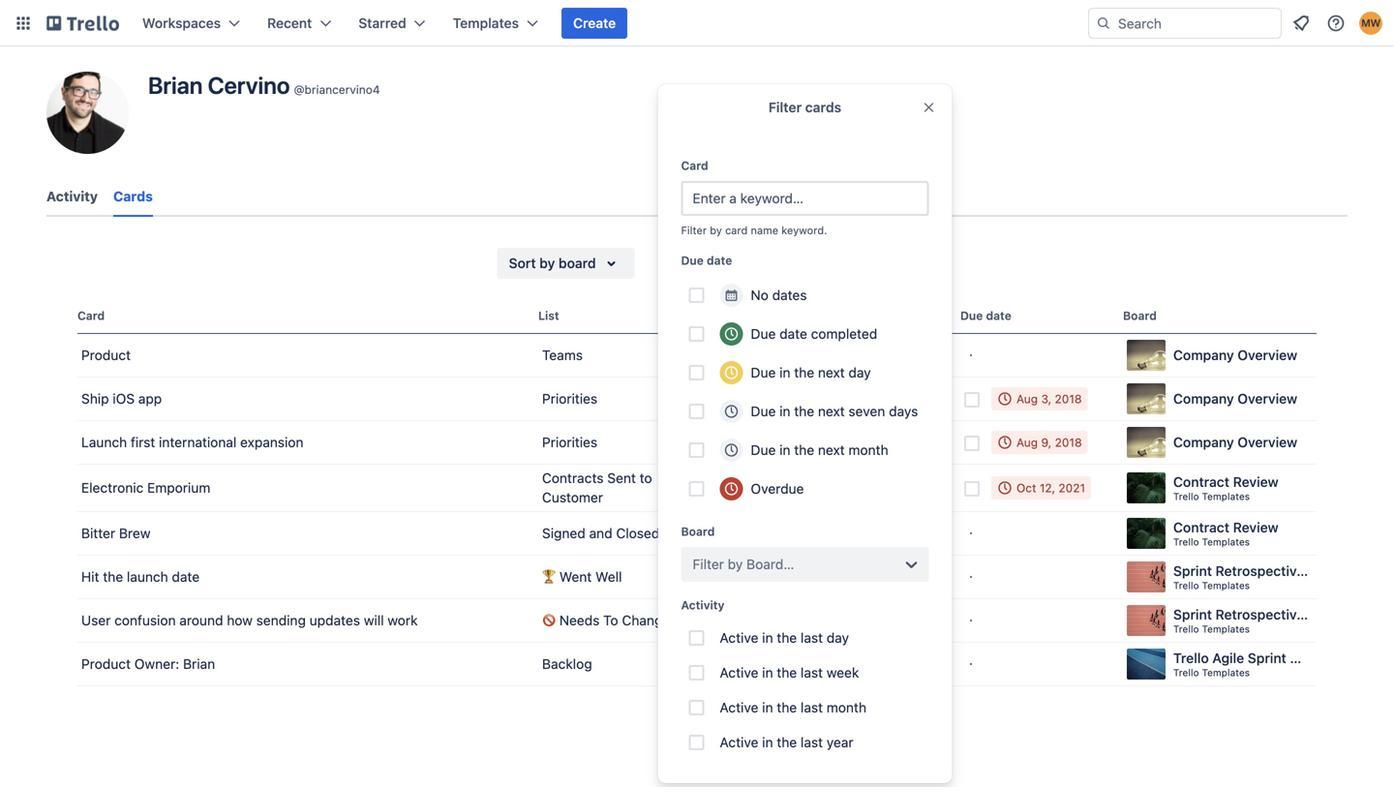 Task type: locate. For each thing, give the bounding box(es) containing it.
tre
[[1378, 563, 1394, 579], [1378, 607, 1394, 623]]

0 horizontal spatial activity
[[46, 188, 98, 204]]

contract for to
[[1174, 474, 1230, 490]]

1 last from the top
[[801, 630, 823, 646]]

3 trello from the top
[[1174, 580, 1199, 591]]

in for due in the next month
[[780, 442, 791, 458]]

days
[[889, 403, 918, 419]]

bitter brew
[[81, 525, 151, 541]]

the for active in the last month
[[777, 700, 797, 716]]

priorities for launch first international expansion
[[542, 434, 598, 450]]

Enter a keyword… text field
[[681, 181, 929, 216]]

sprint for 🏆 went well
[[1174, 563, 1212, 579]]

0 vertical spatial by
[[710, 224, 722, 237]]

2018 right 3,
[[1055, 392, 1082, 406]]

contracts
[[542, 470, 604, 486]]

2018 right the 9,
[[1055, 436, 1082, 449]]

last down bugs regression
[[801, 700, 823, 716]]

day for due in the next day
[[849, 365, 871, 381]]

active for active in the last week
[[720, 665, 759, 681]]

0 vertical spatial contract
[[1174, 474, 1230, 490]]

product down 'due date completed'
[[759, 352, 804, 366]]

active up active in the last week
[[720, 630, 759, 646]]

the for due in the next day
[[794, 365, 815, 381]]

month down seven
[[849, 442, 889, 458]]

by right sort
[[540, 255, 555, 271]]

color: green, title: "product" element down due in the next day
[[759, 395, 804, 410]]

2 vertical spatial template
[[1332, 650, 1391, 666]]

cervino
[[208, 72, 290, 99]]

0 vertical spatial board
[[1123, 309, 1157, 322]]

9,
[[1041, 436, 1052, 449]]

0 vertical spatial priorities
[[542, 391, 598, 407]]

| for 🚫 needs to change
[[1371, 607, 1374, 623]]

date right launch
[[172, 569, 200, 585]]

2 vertical spatial color: green, title: "product" element
[[759, 439, 804, 453]]

no
[[751, 287, 769, 303]]

templates
[[453, 15, 519, 31], [1202, 491, 1250, 502], [1202, 536, 1250, 548], [1202, 580, 1250, 591], [1202, 624, 1250, 635], [1202, 667, 1250, 678]]

1 active from the top
[[720, 630, 759, 646]]

1 vertical spatial month
[[827, 700, 867, 716]]

2 vertical spatial sprint
[[1248, 650, 1287, 666]]

date down dates
[[780, 326, 807, 342]]

2 vertical spatial by
[[728, 556, 743, 572]]

2018 for ship ios app
[[1055, 392, 1082, 406]]

1 contract review trello templates from the top
[[1174, 474, 1279, 502]]

overview for app
[[1238, 391, 1298, 407]]

aug 9, 2018 button
[[988, 431, 1091, 454]]

0 vertical spatial review
[[1233, 474, 1279, 490]]

template inside trello agile sprint board template trello templates
[[1332, 650, 1391, 666]]

1 vertical spatial cards
[[729, 255, 765, 271]]

agile
[[1213, 650, 1245, 666]]

priorities for ship ios app
[[542, 391, 598, 407]]

2 horizontal spatial board
[[1290, 650, 1328, 666]]

next
[[818, 365, 845, 381], [818, 403, 845, 419], [818, 442, 845, 458]]

brian right owner:
[[183, 656, 215, 672]]

0 vertical spatial overview
[[1238, 347, 1298, 363]]

0 vertical spatial card
[[681, 159, 709, 172]]

company
[[1174, 347, 1234, 363], [1174, 391, 1234, 407], [1174, 434, 1234, 450]]

1 vertical spatial overview
[[1238, 391, 1298, 407]]

2 last from the top
[[801, 665, 823, 681]]

1 vertical spatial sprint retrospective template | tre trello templates
[[1174, 607, 1394, 635]]

4 trello from the top
[[1174, 624, 1199, 635]]

close popover image
[[921, 100, 937, 115]]

1 vertical spatial company overview link
[[1123, 378, 1317, 420]]

ship ios app link
[[77, 378, 531, 420]]

1 vertical spatial company
[[1174, 391, 1234, 407]]

active
[[720, 630, 759, 646], [720, 665, 759, 681], [720, 700, 759, 716], [720, 734, 759, 750]]

2 vertical spatial company overview
[[1174, 434, 1298, 450]]

last for day
[[801, 630, 823, 646]]

priorities button up to on the bottom of the page
[[538, 429, 751, 456]]

color: green, title: "product" element
[[759, 352, 804, 366], [759, 395, 804, 410], [759, 439, 804, 453]]

month down week
[[827, 700, 867, 716]]

1 priorities button from the top
[[538, 385, 751, 413]]

starred button
[[347, 8, 437, 39]]

2 sprint retrospective template | tre trello templates from the top
[[1174, 607, 1394, 635]]

filter cards up enter a keyword… "text field"
[[769, 99, 842, 115]]

1 tre from the top
[[1378, 563, 1394, 579]]

company overview link
[[1123, 334, 1317, 377], [1123, 378, 1317, 420], [1123, 421, 1317, 464]]

2 2018 from the top
[[1055, 436, 1082, 449]]

product down due in the next day
[[759, 396, 804, 410]]

1 vertical spatial color: green, title: "product" element
[[759, 395, 804, 410]]

signed
[[542, 525, 586, 541]]

3 overview from the top
[[1238, 434, 1298, 450]]

1 priorities from the top
[[542, 391, 598, 407]]

3,
[[1041, 392, 1052, 406]]

0 horizontal spatial cards
[[729, 255, 765, 271]]

filter cards
[[769, 99, 842, 115], [693, 255, 765, 271]]

0 horizontal spatial due date
[[681, 254, 732, 267]]

review for closed
[[1233, 520, 1279, 535]]

filter by card name keyword.
[[681, 224, 827, 237]]

month for due in the next month
[[849, 442, 889, 458]]

brew
[[119, 525, 151, 541]]

4 active from the top
[[720, 734, 759, 750]]

1 | from the top
[[1371, 563, 1374, 579]]

1 vertical spatial review
[[1233, 520, 1279, 535]]

0 horizontal spatial by
[[540, 255, 555, 271]]

2 active from the top
[[720, 665, 759, 681]]

aug for launch first international expansion
[[1017, 436, 1038, 449]]

🏆 went well
[[542, 569, 622, 585]]

0 vertical spatial tre
[[1378, 563, 1394, 579]]

by left card
[[710, 224, 722, 237]]

0 vertical spatial day
[[849, 365, 871, 381]]

color: green, title: "meta" element
[[759, 655, 798, 669]]

filter cards down card
[[693, 255, 765, 271]]

recent button
[[256, 8, 343, 39]]

will
[[364, 612, 384, 628]]

priorities button
[[538, 385, 751, 413], [538, 429, 751, 456]]

1 review from the top
[[1233, 474, 1279, 490]]

electronic emporium
[[81, 480, 210, 496]]

2 vertical spatial next
[[818, 442, 845, 458]]

due date
[[681, 254, 732, 267], [961, 309, 1012, 322]]

|
[[1371, 563, 1374, 579], [1371, 607, 1374, 623]]

0 horizontal spatial card
[[77, 309, 105, 322]]

next up 'color: yellow, title: "marketing"' element
[[818, 403, 845, 419]]

retrospective for 🏆 went well
[[1216, 563, 1305, 579]]

contract review trello templates for to
[[1174, 474, 1279, 502]]

2 priorities from the top
[[542, 434, 598, 450]]

activity left cards
[[46, 188, 98, 204]]

0 vertical spatial aug
[[1017, 392, 1038, 406]]

0 vertical spatial cards
[[805, 99, 842, 115]]

contracts sent to customer button
[[538, 465, 751, 511]]

0 vertical spatial template
[[1308, 563, 1367, 579]]

last left 'year'
[[801, 734, 823, 750]]

active in the last year
[[720, 734, 854, 750]]

contract review trello templates for closed
[[1174, 520, 1279, 548]]

cards up enter a keyword… "text field"
[[805, 99, 842, 115]]

1 vertical spatial retrospective
[[1216, 607, 1305, 623]]

🚫 needs to change button
[[538, 607, 751, 634]]

signed and closed
[[542, 525, 660, 541]]

last up bugs regression
[[801, 630, 823, 646]]

1 vertical spatial day
[[827, 630, 849, 646]]

brian cervino image
[[46, 72, 129, 154]]

Search field
[[1112, 9, 1281, 38]]

priorities down teams
[[542, 391, 598, 407]]

1 color: green, title: "product" element from the top
[[759, 352, 804, 366]]

back to home image
[[46, 8, 119, 39]]

priorities button down teams button at top
[[538, 385, 751, 413]]

color: green, title: "product" element up 'overdue' at the bottom right of the page
[[759, 439, 804, 453]]

by left board…
[[728, 556, 743, 572]]

next for seven
[[818, 403, 845, 419]]

board inside trello agile sprint board template trello templates
[[1290, 650, 1328, 666]]

user
[[81, 612, 111, 628]]

priorities up the contracts
[[542, 434, 598, 450]]

0 vertical spatial company
[[1174, 347, 1234, 363]]

🚫
[[542, 612, 556, 628]]

date inside hit the launch date link
[[172, 569, 200, 585]]

sprint
[[1174, 563, 1212, 579], [1174, 607, 1212, 623], [1248, 650, 1287, 666]]

in for due in the next day
[[780, 365, 791, 381]]

filter by board…
[[693, 556, 794, 572]]

3 next from the top
[[818, 442, 845, 458]]

1 horizontal spatial filter cards
[[769, 99, 842, 115]]

board
[[559, 255, 596, 271]]

recent
[[267, 15, 312, 31]]

maria williams (mariawilliams94) image
[[1360, 12, 1383, 35]]

2 next from the top
[[818, 403, 845, 419]]

well
[[596, 569, 622, 585]]

priorities button for launch first international expansion
[[538, 429, 751, 456]]

1 vertical spatial |
[[1371, 607, 1374, 623]]

1 vertical spatial next
[[818, 403, 845, 419]]

2 company overview from the top
[[1174, 391, 1298, 407]]

product up ship
[[81, 347, 131, 363]]

card up filter by card name keyword.
[[681, 159, 709, 172]]

customer
[[542, 489, 603, 505]]

color: green, title: "product" element down 'due date completed'
[[759, 352, 804, 366]]

1 trello from the top
[[1174, 491, 1199, 502]]

1 horizontal spatial by
[[710, 224, 722, 237]]

1 contract from the top
[[1174, 474, 1230, 490]]

cards inside button
[[729, 255, 765, 271]]

last for week
[[801, 665, 823, 681]]

next for day
[[818, 365, 845, 381]]

4 last from the top
[[801, 734, 823, 750]]

sprint retrospective template | tre trello templates for 🚫 needs to change
[[1174, 607, 1394, 635]]

brian down workspaces
[[148, 72, 203, 99]]

2 vertical spatial company
[[1174, 434, 1234, 450]]

international
[[159, 434, 237, 450]]

0 vertical spatial contract review trello templates
[[1174, 474, 1279, 502]]

template
[[1308, 563, 1367, 579], [1308, 607, 1367, 623], [1332, 650, 1391, 666]]

1 aug from the top
[[1017, 392, 1038, 406]]

tre for 🏆 went well
[[1378, 563, 1394, 579]]

1 vertical spatial by
[[540, 255, 555, 271]]

filter left board…
[[693, 556, 724, 572]]

last
[[801, 630, 823, 646], [801, 665, 823, 681], [801, 700, 823, 716], [801, 734, 823, 750]]

2 company from the top
[[1174, 391, 1234, 407]]

0 vertical spatial retrospective
[[1216, 563, 1305, 579]]

2 | from the top
[[1371, 607, 1374, 623]]

aug 3, 2018
[[1017, 392, 1082, 406]]

| for 🏆 went well
[[1371, 563, 1374, 579]]

1 vertical spatial template
[[1308, 607, 1367, 623]]

first
[[131, 434, 155, 450]]

company overview link for international
[[1123, 421, 1317, 464]]

0 vertical spatial 2018
[[1055, 392, 1082, 406]]

launch first international expansion link
[[77, 421, 531, 464]]

review
[[1233, 474, 1279, 490], [1233, 520, 1279, 535]]

1 vertical spatial brian
[[183, 656, 215, 672]]

product down user
[[81, 656, 131, 672]]

2 review from the top
[[1233, 520, 1279, 535]]

0 horizontal spatial board
[[681, 525, 715, 538]]

sprint retrospective template | tre trello templates
[[1174, 563, 1394, 591], [1174, 607, 1394, 635]]

cards
[[805, 99, 842, 115], [729, 255, 765, 271]]

aug left the 9,
[[1017, 436, 1038, 449]]

list
[[538, 309, 559, 322]]

trello
[[1174, 491, 1199, 502], [1174, 536, 1199, 548], [1174, 580, 1199, 591], [1174, 624, 1199, 635], [1174, 650, 1209, 666], [1174, 667, 1199, 678]]

0 vertical spatial month
[[849, 442, 889, 458]]

sent
[[607, 470, 636, 486]]

1 vertical spatial priorities button
[[538, 429, 751, 456]]

0 vertical spatial activity
[[46, 188, 98, 204]]

date
[[707, 254, 732, 267], [986, 309, 1012, 322], [780, 326, 807, 342], [172, 569, 200, 585]]

0 vertical spatial |
[[1371, 563, 1374, 579]]

2 vertical spatial overview
[[1238, 434, 1298, 450]]

priorities button for ship ios app
[[538, 385, 751, 413]]

user confusion around how sending updates will work
[[81, 612, 418, 628]]

due in the next day
[[751, 365, 871, 381]]

in
[[780, 365, 791, 381], [780, 403, 791, 419], [780, 442, 791, 458], [762, 630, 773, 646], [762, 665, 773, 681], [762, 700, 773, 716], [762, 734, 773, 750]]

2 tre from the top
[[1378, 607, 1394, 623]]

last left week
[[801, 665, 823, 681]]

change
[[622, 612, 670, 628]]

2 vertical spatial company overview link
[[1123, 421, 1317, 464]]

the for active in the last week
[[777, 665, 797, 681]]

contract
[[1174, 474, 1230, 490], [1174, 520, 1230, 535]]

the for due in the next seven days
[[794, 403, 815, 419]]

active up active in the last year
[[720, 700, 759, 716]]

aug left 3,
[[1017, 392, 1038, 406]]

2 overview from the top
[[1238, 391, 1298, 407]]

cards down filter by card name keyword.
[[729, 255, 765, 271]]

in for active in the last year
[[762, 734, 773, 750]]

2 contract from the top
[[1174, 520, 1230, 535]]

product for color: green, title: "product" element related to teams
[[759, 352, 804, 366]]

0 vertical spatial sprint
[[1174, 563, 1212, 579]]

open information menu image
[[1327, 14, 1346, 33]]

in for active in the last week
[[762, 665, 773, 681]]

in for active in the last month
[[762, 700, 773, 716]]

day up the bugs
[[827, 630, 849, 646]]

1 horizontal spatial board
[[1123, 309, 1157, 322]]

1 2018 from the top
[[1055, 392, 1082, 406]]

next for month
[[818, 442, 845, 458]]

1 next from the top
[[818, 365, 845, 381]]

2 horizontal spatial by
[[728, 556, 743, 572]]

activity down the filter by board…
[[681, 598, 725, 612]]

active down active in the last month
[[720, 734, 759, 750]]

by for card
[[710, 224, 722, 237]]

bitter brew link
[[77, 512, 531, 555]]

retrospective for 🚫 needs to change
[[1216, 607, 1305, 623]]

card
[[725, 224, 748, 237]]

5 trello from the top
[[1174, 650, 1209, 666]]

backlog
[[542, 656, 592, 672]]

1 vertical spatial contract
[[1174, 520, 1230, 535]]

1 vertical spatial company overview
[[1174, 391, 1298, 407]]

1 vertical spatial 2018
[[1055, 436, 1082, 449]]

1 horizontal spatial activity
[[681, 598, 725, 612]]

0 vertical spatial sprint retrospective template | tre trello templates
[[1174, 563, 1394, 591]]

activity link
[[46, 179, 98, 214]]

app
[[138, 391, 162, 407]]

🏆 went well button
[[538, 564, 751, 591]]

1 sprint retrospective template | tre trello templates from the top
[[1174, 563, 1394, 591]]

1 vertical spatial activity
[[681, 598, 725, 612]]

templates inside trello agile sprint board template trello templates
[[1202, 667, 1250, 678]]

2 aug from the top
[[1017, 436, 1038, 449]]

card
[[681, 159, 709, 172], [77, 309, 105, 322]]

2 retrospective from the top
[[1216, 607, 1305, 623]]

next up due in the next seven days
[[818, 365, 845, 381]]

filter down card
[[693, 255, 726, 271]]

0 horizontal spatial filter cards
[[693, 255, 765, 271]]

0 vertical spatial company overview
[[1174, 347, 1298, 363]]

1 vertical spatial contract review trello templates
[[1174, 520, 1279, 548]]

launch
[[81, 434, 127, 450]]

1 vertical spatial filter cards
[[693, 255, 765, 271]]

1 vertical spatial aug
[[1017, 436, 1038, 449]]

2 company overview link from the top
[[1123, 378, 1317, 420]]

sending
[[256, 612, 306, 628]]

1 vertical spatial tre
[[1378, 607, 1394, 623]]

0 vertical spatial priorities button
[[538, 385, 751, 413]]

0 vertical spatial color: green, title: "product" element
[[759, 352, 804, 366]]

overdue
[[751, 481, 804, 497]]

sort by board button
[[497, 248, 635, 279]]

2 vertical spatial board
[[1290, 650, 1328, 666]]

3 company overview link from the top
[[1123, 421, 1317, 464]]

next down due in the next seven days
[[818, 442, 845, 458]]

active for active in the last year
[[720, 734, 759, 750]]

color: green, title: "product" element for teams
[[759, 352, 804, 366]]

signed and closed button
[[538, 520, 751, 547]]

by for board…
[[728, 556, 743, 572]]

2 color: green, title: "product" element from the top
[[759, 395, 804, 410]]

3 active from the top
[[720, 700, 759, 716]]

aug
[[1017, 392, 1038, 406], [1017, 436, 1038, 449]]

3 last from the top
[[801, 700, 823, 716]]

3 company overview from the top
[[1174, 434, 1298, 450]]

1 vertical spatial sprint
[[1174, 607, 1212, 623]]

active left "meta"
[[720, 665, 759, 681]]

templates inside dropdown button
[[453, 15, 519, 31]]

0 vertical spatial company overview link
[[1123, 334, 1317, 377]]

1 horizontal spatial card
[[681, 159, 709, 172]]

2 contract review trello templates from the top
[[1174, 520, 1279, 548]]

user confusion around how sending updates will work link
[[77, 599, 531, 642]]

day up seven
[[849, 365, 871, 381]]

1 vertical spatial board
[[681, 525, 715, 538]]

month for active in the last month
[[827, 700, 867, 716]]

0 vertical spatial next
[[818, 365, 845, 381]]

3 company from the top
[[1174, 434, 1234, 450]]

by inside popup button
[[540, 255, 555, 271]]

1 vertical spatial priorities
[[542, 434, 598, 450]]

1 vertical spatial due date
[[961, 309, 1012, 322]]

card up ship
[[77, 309, 105, 322]]

2 priorities button from the top
[[538, 429, 751, 456]]

date down card
[[707, 254, 732, 267]]

template for 🏆 went well
[[1308, 563, 1367, 579]]

1 retrospective from the top
[[1216, 563, 1305, 579]]

to
[[640, 470, 652, 486]]



Task type: describe. For each thing, give the bounding box(es) containing it.
cards link
[[113, 179, 153, 217]]

electronic emporium link
[[77, 467, 531, 509]]

in for active in the last day
[[762, 630, 773, 646]]

to
[[603, 612, 618, 628]]

went
[[559, 569, 592, 585]]

0 notifications image
[[1290, 12, 1313, 35]]

workspaces
[[142, 15, 221, 31]]

@briancervino4
[[294, 83, 380, 96]]

color: yellow, title: "marketing" element
[[802, 439, 858, 453]]

active for active in the last month
[[720, 700, 759, 716]]

product link
[[77, 334, 531, 377]]

meta
[[759, 656, 787, 669]]

🏆
[[542, 569, 556, 585]]

cards
[[113, 188, 153, 204]]

product owner: brian
[[81, 656, 215, 672]]

board…
[[747, 556, 794, 572]]

completed
[[811, 326, 878, 342]]

filter cards button
[[658, 248, 776, 279]]

sprint inside trello agile sprint board template trello templates
[[1248, 650, 1287, 666]]

6 trello from the top
[[1174, 667, 1199, 678]]

product for product owner: brian
[[81, 656, 131, 672]]

aug 9, 2018
[[1017, 436, 1082, 449]]

tre for 🚫 needs to change
[[1378, 607, 1394, 623]]

active in the last week
[[720, 665, 859, 681]]

no dates
[[751, 287, 807, 303]]

1 company from the top
[[1174, 347, 1234, 363]]

filter cards inside button
[[693, 255, 765, 271]]

contracts sent to customer
[[542, 470, 652, 505]]

active in the last month
[[720, 700, 867, 716]]

1 overview from the top
[[1238, 347, 1298, 363]]

confusion
[[114, 612, 176, 628]]

search image
[[1096, 15, 1112, 31]]

how
[[227, 612, 253, 628]]

company for app
[[1174, 391, 1234, 407]]

review for to
[[1233, 474, 1279, 490]]

0 vertical spatial due date
[[681, 254, 732, 267]]

overview for international
[[1238, 434, 1298, 450]]

primary element
[[0, 0, 1394, 46]]

oct 12, 2021
[[1017, 481, 1086, 495]]

the for active in the last day
[[777, 630, 797, 646]]

sprint retrospective template | tre trello templates for 🏆 went well
[[1174, 563, 1394, 591]]

workspaces button
[[131, 8, 252, 39]]

product for priorities's color: green, title: "product" element
[[759, 396, 804, 410]]

hit the launch date link
[[77, 556, 531, 598]]

starred
[[359, 15, 406, 31]]

the for due in the next month
[[794, 442, 815, 458]]

1 company overview link from the top
[[1123, 334, 1317, 377]]

aug for ship ios app
[[1017, 392, 1038, 406]]

filter inside button
[[693, 255, 726, 271]]

product owner: brian link
[[77, 643, 531, 686]]

filter up filter cards button
[[681, 224, 707, 237]]

1 horizontal spatial cards
[[805, 99, 842, 115]]

ship
[[81, 391, 109, 407]]

year
[[827, 734, 854, 750]]

color: orange, title: "bugs" element
[[844, 655, 883, 669]]

filter up enter a keyword… "text field"
[[769, 99, 802, 115]]

company for international
[[1174, 434, 1234, 450]]

hit
[[81, 569, 99, 585]]

closed
[[616, 525, 660, 541]]

electronic
[[81, 480, 144, 496]]

and
[[589, 525, 613, 541]]

0 vertical spatial brian
[[148, 72, 203, 99]]

color: green, title: "product" element for priorities
[[759, 395, 804, 410]]

2021
[[1059, 481, 1086, 495]]

by for board
[[540, 255, 555, 271]]

hit the launch date
[[81, 569, 200, 585]]

bitter
[[81, 525, 115, 541]]

keyword.
[[782, 224, 827, 237]]

due date completed
[[751, 326, 878, 342]]

active for active in the last day
[[720, 630, 759, 646]]

company overview link for app
[[1123, 378, 1317, 420]]

day for active in the last day
[[827, 630, 849, 646]]

🚫 needs to change
[[542, 612, 670, 628]]

sort by board
[[509, 255, 596, 271]]

product marketing
[[759, 440, 858, 453]]

trello agile sprint board template trello templates
[[1174, 650, 1391, 678]]

create button
[[562, 8, 628, 39]]

3 color: green, title: "product" element from the top
[[759, 439, 804, 453]]

in for due in the next seven days
[[780, 403, 791, 419]]

teams button
[[538, 342, 751, 369]]

color: purple, title: "regression" element
[[759, 666, 821, 681]]

0 vertical spatial filter cards
[[769, 99, 842, 115]]

oct 12, 2021 button
[[988, 476, 1094, 500]]

last for year
[[801, 734, 823, 750]]

company overview for app
[[1174, 391, 1298, 407]]

brian cervino @briancervino4
[[148, 72, 380, 99]]

2018 for launch first international expansion
[[1055, 436, 1082, 449]]

regression
[[759, 667, 821, 681]]

name
[[751, 224, 779, 237]]

updates
[[310, 612, 360, 628]]

week
[[827, 665, 859, 681]]

2 trello from the top
[[1174, 536, 1199, 548]]

backlog button
[[538, 651, 751, 678]]

sprint for 🚫 needs to change
[[1174, 607, 1212, 623]]

contract for closed
[[1174, 520, 1230, 535]]

1 vertical spatial card
[[77, 309, 105, 322]]

switch to… image
[[14, 14, 33, 33]]

work
[[388, 612, 418, 628]]

expansion
[[240, 434, 304, 450]]

12,
[[1040, 481, 1056, 495]]

last for month
[[801, 700, 823, 716]]

teams
[[542, 347, 583, 363]]

ship ios app
[[81, 391, 162, 407]]

company overview for international
[[1174, 434, 1298, 450]]

marketing
[[802, 440, 858, 453]]

launch
[[127, 569, 168, 585]]

the for active in the last year
[[777, 734, 797, 750]]

template for 🚫 needs to change
[[1308, 607, 1367, 623]]

product up 'overdue' at the bottom right of the page
[[759, 440, 804, 453]]

emporium
[[147, 480, 210, 496]]

due in the next month
[[751, 442, 889, 458]]

ios
[[113, 391, 135, 407]]

aug 3, 2018 button
[[988, 387, 1091, 411]]

needs
[[559, 612, 600, 628]]

templates button
[[441, 8, 550, 39]]

active in the last day
[[720, 630, 849, 646]]

dates
[[772, 287, 807, 303]]

date up aug 3, 2018 button
[[986, 309, 1012, 322]]

1 horizontal spatial due date
[[961, 309, 1012, 322]]

launch first international expansion
[[81, 434, 304, 450]]

1 company overview from the top
[[1174, 347, 1298, 363]]



Task type: vqa. For each thing, say whether or not it's contained in the screenshot.
🌊
no



